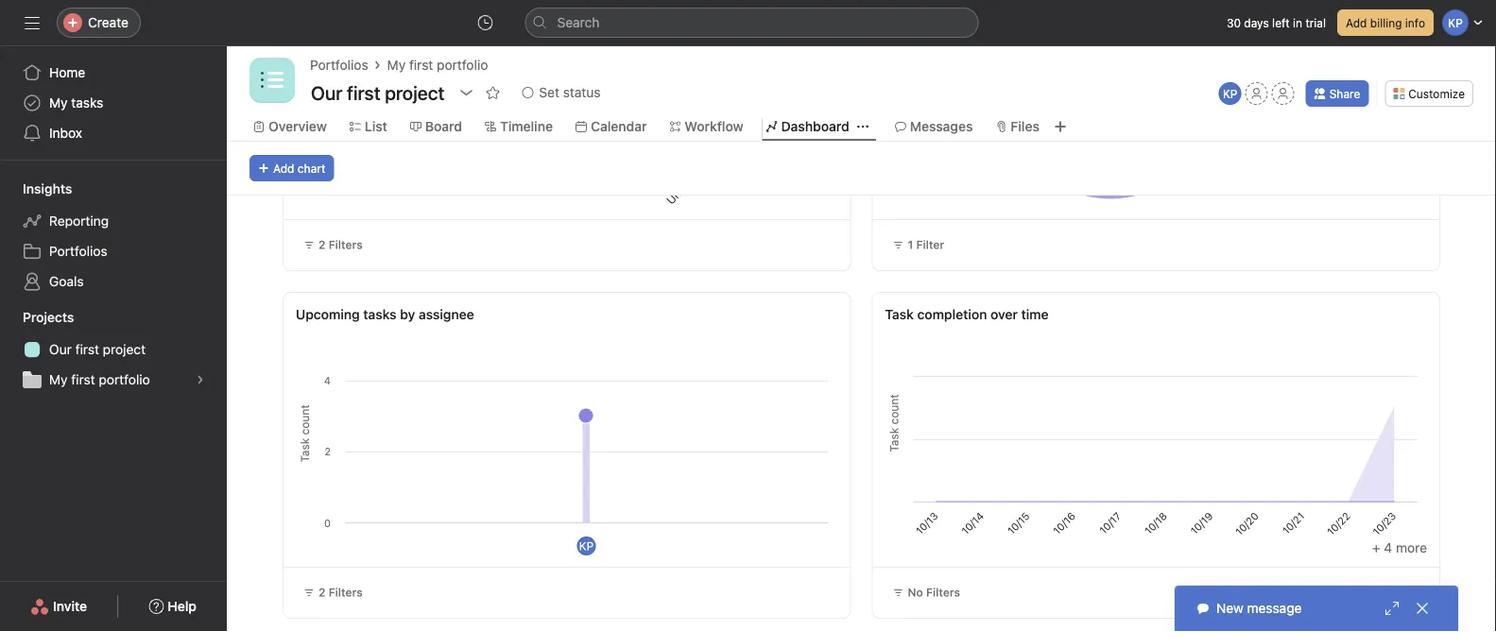 Task type: describe. For each thing, give the bounding box(es) containing it.
timeline link
[[485, 116, 553, 137]]

0 vertical spatial portfolio
[[437, 57, 488, 73]]

add tab image
[[1053, 119, 1068, 134]]

list
[[365, 119, 387, 134]]

our
[[49, 342, 72, 357]]

upcoming tasks by assignee
[[296, 307, 474, 322]]

no filters
[[908, 586, 960, 599]]

projects element
[[0, 301, 227, 399]]

add to starred image
[[485, 85, 500, 100]]

see details, my first portfolio image
[[195, 374, 206, 386]]

in
[[1293, 16, 1302, 29]]

our first project link
[[11, 335, 215, 365]]

customize button
[[1385, 80, 1474, 107]]

invite button
[[18, 590, 99, 624]]

workflow
[[685, 119, 743, 134]]

projects
[[23, 310, 74, 325]]

0 horizontal spatial kp
[[579, 540, 594, 553]]

board link
[[410, 116, 462, 137]]

tasks for upcoming
[[363, 307, 397, 322]]

completed
[[1370, 586, 1428, 599]]

no filters button
[[884, 579, 969, 606]]

2 filters for first 2 filters button from the top of the page
[[319, 238, 363, 251]]

task
[[885, 307, 914, 322]]

1 horizontal spatial portfolios link
[[310, 55, 368, 76]]

global element
[[0, 46, 227, 160]]

filters inside no filters button
[[926, 586, 960, 599]]

4
[[1384, 540, 1392, 556]]

messages
[[910, 119, 973, 134]]

calendar link
[[576, 116, 647, 137]]

add chart
[[273, 162, 325, 175]]

my tasks link
[[11, 88, 215, 118]]

+
[[1372, 540, 1381, 556]]

tab actions image
[[857, 121, 868, 132]]

search
[[557, 15, 600, 30]]

0 vertical spatial my
[[387, 57, 406, 73]]

billing
[[1370, 16, 1402, 29]]

calendar
[[591, 119, 647, 134]]

close image
[[1415, 601, 1430, 616]]

board
[[425, 119, 462, 134]]

reporting link
[[11, 206, 215, 236]]

new message
[[1216, 601, 1302, 616]]

chart
[[298, 162, 325, 175]]

2 filters for second 2 filters button from the top of the page
[[319, 586, 363, 599]]

overview
[[268, 119, 327, 134]]

left
[[1272, 16, 1290, 29]]

project
[[103, 342, 146, 357]]

1 2 filters button from the top
[[295, 232, 371, 258]]

add for add billing info
[[1346, 16, 1367, 29]]

home
[[49, 65, 85, 80]]

0 vertical spatial first
[[409, 57, 433, 73]]

no
[[908, 586, 923, 599]]

goals link
[[11, 267, 215, 297]]

help
[[168, 599, 197, 614]]

projects button
[[0, 308, 74, 327]]

by assignee
[[400, 307, 474, 322]]

kp inside kp button
[[1223, 87, 1238, 100]]

info
[[1405, 16, 1425, 29]]

completion
[[917, 307, 987, 322]]

list link
[[350, 116, 387, 137]]

days
[[1244, 16, 1269, 29]]

1 filter
[[908, 238, 944, 251]]

set status button
[[514, 79, 609, 106]]

add for add chart
[[273, 162, 294, 175]]

task completion over time
[[885, 307, 1049, 322]]

create button
[[57, 8, 141, 38]]

portfolios link inside insights element
[[11, 236, 215, 267]]



Task type: locate. For each thing, give the bounding box(es) containing it.
dashboard link
[[766, 116, 849, 137]]

messages link
[[895, 116, 973, 137]]

my first portfolio down the our first project on the bottom left of the page
[[49, 372, 150, 388]]

0 vertical spatial my first portfolio link
[[387, 55, 488, 76]]

my for my tasks link
[[49, 95, 68, 111]]

1
[[908, 238, 913, 251]]

0 vertical spatial add
[[1346, 16, 1367, 29]]

+ 4 more
[[1372, 540, 1427, 556]]

first right "our"
[[75, 342, 99, 357]]

share button
[[1306, 80, 1369, 107]]

set status
[[539, 85, 601, 100]]

files link
[[996, 116, 1040, 137]]

my for the bottommost my first portfolio link
[[49, 372, 68, 388]]

2 filters button
[[295, 232, 371, 258], [295, 579, 371, 606]]

1 horizontal spatial tasks
[[363, 307, 397, 322]]

invite
[[53, 599, 87, 614]]

2 2 from the top
[[319, 586, 326, 599]]

0 vertical spatial portfolios
[[310, 57, 368, 73]]

0 vertical spatial tasks
[[71, 95, 103, 111]]

first
[[409, 57, 433, 73], [75, 342, 99, 357], [71, 372, 95, 388]]

2
[[319, 238, 326, 251], [319, 586, 326, 599]]

0 vertical spatial kp
[[1223, 87, 1238, 100]]

my
[[387, 57, 406, 73], [49, 95, 68, 111], [49, 372, 68, 388]]

None text field
[[306, 76, 449, 110]]

1 vertical spatial my first portfolio link
[[11, 365, 215, 395]]

add left chart
[[273, 162, 294, 175]]

my down "our"
[[49, 372, 68, 388]]

2 vertical spatial my
[[49, 372, 68, 388]]

portfolio up show options image
[[437, 57, 488, 73]]

share
[[1330, 87, 1360, 100]]

total
[[1312, 586, 1338, 599]]

insights
[[23, 181, 72, 197]]

1 vertical spatial my
[[49, 95, 68, 111]]

tasks right upcoming
[[363, 307, 397, 322]]

1 2 from the top
[[319, 238, 326, 251]]

1 vertical spatial kp
[[579, 540, 594, 553]]

portfolio
[[437, 57, 488, 73], [99, 372, 150, 388]]

0 vertical spatial 2 filters
[[319, 238, 363, 251]]

add
[[1346, 16, 1367, 29], [273, 162, 294, 175]]

0 vertical spatial my first portfolio
[[387, 57, 488, 73]]

0 horizontal spatial portfolio
[[99, 372, 150, 388]]

add left "billing"
[[1346, 16, 1367, 29]]

1 vertical spatial tasks
[[363, 307, 397, 322]]

status
[[563, 85, 601, 100]]

1 vertical spatial 2 filters button
[[295, 579, 371, 606]]

30
[[1227, 16, 1241, 29]]

1 horizontal spatial add
[[1346, 16, 1367, 29]]

upcoming
[[296, 307, 360, 322]]

search button
[[525, 8, 979, 38]]

1 horizontal spatial my first portfolio link
[[387, 55, 488, 76]]

add billing info
[[1346, 16, 1425, 29]]

tasks down home
[[71, 95, 103, 111]]

2 2 filters from the top
[[319, 586, 363, 599]]

2 filters
[[319, 238, 363, 251], [319, 586, 363, 599]]

30 days left in trial
[[1227, 16, 1326, 29]]

portfolio down project on the bottom of page
[[99, 372, 150, 388]]

1 vertical spatial first
[[75, 342, 99, 357]]

my first portfolio link up show options image
[[387, 55, 488, 76]]

+ 4 more button
[[1372, 540, 1427, 556]]

1 horizontal spatial portfolios
[[310, 57, 368, 73]]

portfolios link
[[310, 55, 368, 76], [11, 236, 215, 267]]

0 vertical spatial 2 filters button
[[295, 232, 371, 258]]

my first portfolio
[[387, 57, 488, 73], [49, 372, 150, 388]]

1 horizontal spatial portfolio
[[437, 57, 488, 73]]

my first portfolio inside 'projects' element
[[49, 372, 150, 388]]

1 horizontal spatial my first portfolio
[[387, 57, 488, 73]]

more
[[1396, 540, 1427, 556]]

0 horizontal spatial tasks
[[71, 95, 103, 111]]

2 2 filters button from the top
[[295, 579, 371, 606]]

filter
[[916, 238, 944, 251]]

filters
[[329, 238, 363, 251], [329, 586, 363, 599], [926, 586, 960, 599]]

0 vertical spatial portfolios link
[[310, 55, 368, 76]]

my up list
[[387, 57, 406, 73]]

dashboard
[[781, 119, 849, 134]]

files
[[1011, 119, 1040, 134]]

portfolios inside insights element
[[49, 243, 107, 259]]

search list box
[[525, 8, 979, 38]]

kp button
[[1219, 82, 1242, 105]]

add inside button
[[1346, 16, 1367, 29]]

tasks
[[71, 95, 103, 111], [363, 307, 397, 322]]

0 horizontal spatial add
[[273, 162, 294, 175]]

create
[[88, 15, 128, 30]]

my first portfolio up show options image
[[387, 57, 488, 73]]

show options image
[[459, 85, 474, 100]]

timeline
[[500, 119, 553, 134]]

portfolios link down reporting
[[11, 236, 215, 267]]

first up board link
[[409, 57, 433, 73]]

insights button
[[0, 180, 72, 198]]

our first project
[[49, 342, 146, 357]]

add inside 'button'
[[273, 162, 294, 175]]

customize
[[1409, 87, 1465, 100]]

trial
[[1306, 16, 1326, 29]]

overview link
[[253, 116, 327, 137]]

tasks for my
[[71, 95, 103, 111]]

my inside 'projects' element
[[49, 372, 68, 388]]

2 for first 2 filters button from the top of the page
[[319, 238, 326, 251]]

1 vertical spatial portfolio
[[99, 372, 150, 388]]

portfolios down reporting
[[49, 243, 107, 259]]

expand new message image
[[1385, 601, 1400, 616]]

1 2 filters from the top
[[319, 238, 363, 251]]

set
[[539, 85, 559, 100]]

portfolio inside 'projects' element
[[99, 372, 150, 388]]

1 vertical spatial portfolios
[[49, 243, 107, 259]]

list image
[[261, 69, 284, 92]]

add chart button
[[250, 155, 334, 181]]

0 horizontal spatial my first portfolio
[[49, 372, 150, 388]]

my first portfolio link down project on the bottom of page
[[11, 365, 215, 395]]

0 horizontal spatial portfolios link
[[11, 236, 215, 267]]

goals
[[49, 274, 84, 289]]

tasks inside global element
[[71, 95, 103, 111]]

hide sidebar image
[[25, 15, 40, 30]]

workflow link
[[670, 116, 743, 137]]

1 filter button
[[884, 232, 953, 258]]

1 vertical spatial add
[[273, 162, 294, 175]]

add billing info button
[[1337, 9, 1434, 36]]

portfolios up list link
[[310, 57, 368, 73]]

first for my tasks
[[75, 342, 99, 357]]

portfolios link up list link
[[310, 55, 368, 76]]

my up inbox
[[49, 95, 68, 111]]

first down the our first project on the bottom left of the page
[[71, 372, 95, 388]]

1 vertical spatial portfolios link
[[11, 236, 215, 267]]

2 for second 2 filters button from the top of the page
[[319, 586, 326, 599]]

my tasks
[[49, 95, 103, 111]]

2 vertical spatial first
[[71, 372, 95, 388]]

over time
[[991, 307, 1049, 322]]

0 horizontal spatial portfolios
[[49, 243, 107, 259]]

0 horizontal spatial my first portfolio link
[[11, 365, 215, 395]]

home link
[[11, 58, 215, 88]]

0 vertical spatial 2
[[319, 238, 326, 251]]

kp
[[1223, 87, 1238, 100], [579, 540, 594, 553]]

1 horizontal spatial kp
[[1223, 87, 1238, 100]]

1 vertical spatial 2 filters
[[319, 586, 363, 599]]

1 vertical spatial 2
[[319, 586, 326, 599]]

help button
[[136, 590, 209, 624]]

inbox link
[[11, 118, 215, 148]]

1 vertical spatial my first portfolio
[[49, 372, 150, 388]]

history image
[[478, 15, 493, 30]]

my inside global element
[[49, 95, 68, 111]]

reporting
[[49, 213, 109, 229]]

my first portfolio link
[[387, 55, 488, 76], [11, 365, 215, 395]]

insights element
[[0, 172, 227, 301]]

portfolios
[[310, 57, 368, 73], [49, 243, 107, 259]]

inbox
[[49, 125, 82, 141]]

first for reporting
[[71, 372, 95, 388]]



Task type: vqa. For each thing, say whether or not it's contained in the screenshot.
trial?
no



